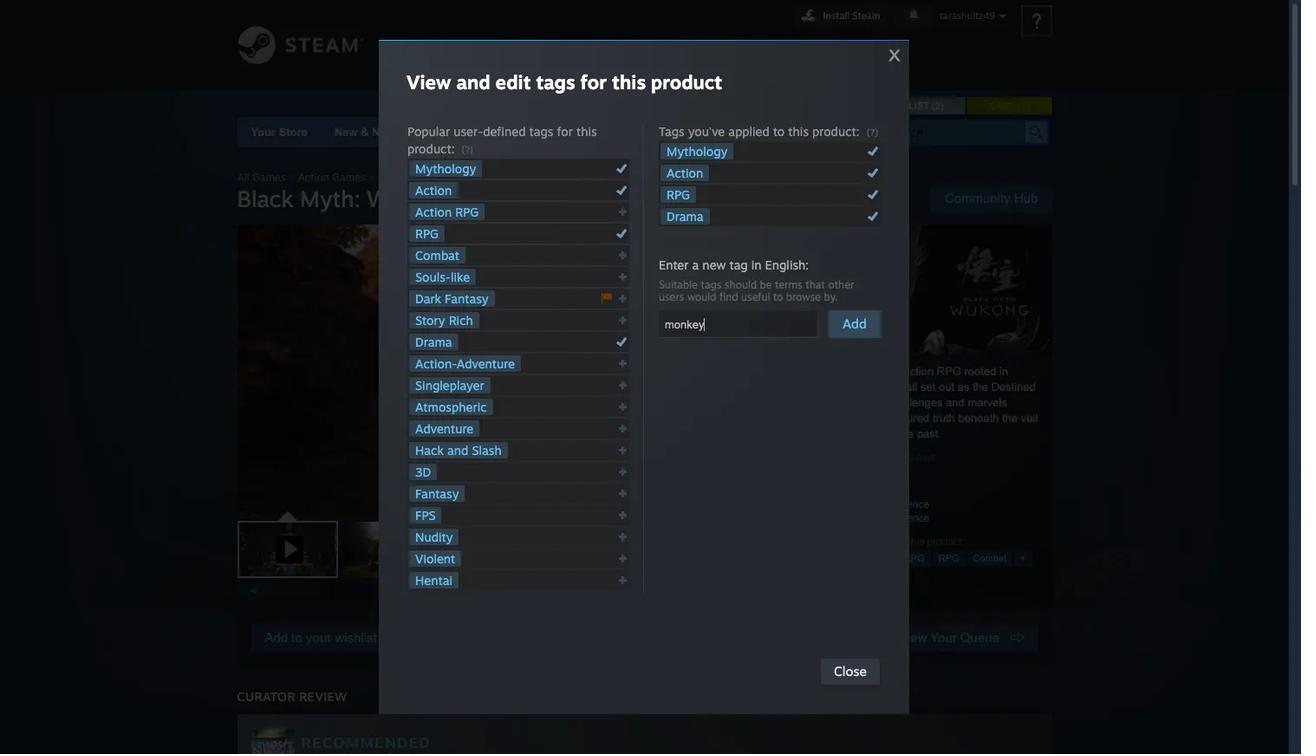 Task type: locate. For each thing, give the bounding box(es) containing it.
chat
[[689, 37, 726, 55]]

game
[[861, 498, 890, 511], [861, 512, 890, 524]]

myth:
[[407, 171, 435, 184], [300, 185, 360, 212], [802, 365, 829, 378]]

1 vertical spatial your
[[931, 630, 957, 645]]

for
[[580, 70, 607, 94], [557, 124, 573, 139], [893, 536, 905, 548]]

fantasy up fps
[[415, 486, 459, 501]]

2 vertical spatial black
[[771, 365, 799, 378]]

rpg down game science game science
[[904, 553, 925, 563]]

obscured
[[883, 412, 930, 425]]

1 vertical spatial drama link
[[409, 334, 458, 350]]

0 vertical spatial defined
[[483, 124, 526, 139]]

0 horizontal spatial games
[[252, 171, 286, 184]]

black for black myth: wukong is an action rpg rooted in chinese mythology. you shall set out as the destined one to venture into the challenges and marvels ahead, to uncover the obscured truth beneath the veil of a glorious legend from the past.
[[771, 365, 799, 378]]

black for black myth: wukong
[[237, 185, 293, 212]]

( right wishlist
[[932, 101, 935, 111]]

1 vertical spatial adventure
[[415, 421, 474, 436]]

0 horizontal spatial defined
[[483, 124, 526, 139]]

1 horizontal spatial view
[[899, 630, 927, 645]]

0 horizontal spatial myth:
[[300, 185, 360, 212]]

to inside enter a new tag in english: suitable tags should be terms that other users would find useful to browse by.
[[773, 290, 783, 303]]

for down game science game science
[[893, 536, 905, 548]]

in
[[751, 257, 762, 272], [999, 365, 1008, 378]]

tags inside enter a new tag in english: suitable tags should be terms that other users would find useful to browse by.
[[701, 278, 722, 291]]

view for view your queue
[[899, 630, 927, 645]]

(?) left search text box
[[867, 127, 878, 139]]

games right all
[[252, 171, 286, 184]]

0 vertical spatial mythology link
[[661, 143, 734, 159]]

0 horizontal spatial combat
[[415, 248, 459, 263]]

1 horizontal spatial user-
[[810, 536, 834, 548]]

find
[[719, 290, 738, 303]]

defined
[[483, 124, 526, 139], [833, 536, 868, 548]]

popular user-defined tags for this product: down edit
[[407, 124, 597, 156]]

to inside add to your wishlist link
[[292, 630, 302, 645]]

new
[[334, 126, 357, 139]]

action-adventure
[[415, 356, 515, 371]]

)
[[940, 101, 944, 111], [1026, 101, 1029, 111]]

violent link
[[409, 550, 461, 567]]

1 vertical spatial action link
[[409, 182, 458, 199]]

0 vertical spatial wukong
[[438, 171, 478, 184]]

) up search text box
[[940, 101, 944, 111]]

the up from
[[864, 412, 880, 425]]

adventure down "atmospheric"
[[415, 421, 474, 436]]

community link
[[467, 0, 565, 63]]

0 vertical spatial for
[[580, 70, 607, 94]]

1 horizontal spatial popular user-defined tags for this product:
[[771, 536, 965, 548]]

a left the new
[[692, 257, 699, 272]]

0 horizontal spatial product:
[[407, 141, 455, 156]]

points shop
[[545, 126, 611, 139]]

and left edit
[[456, 70, 490, 94]]

1 vertical spatial rpg link
[[409, 225, 445, 242]]

story
[[415, 313, 445, 328]]

rpg link down 'tags'
[[661, 186, 696, 203]]

wukong inside the black myth: wukong is an action rpg rooted in chinese mythology. you shall set out as the destined one to venture into the challenges and marvels ahead, to uncover the obscured truth beneath the veil of a glorious legend from the past.
[[832, 365, 874, 378]]

drama up action-
[[415, 335, 452, 349]]

dark fantasy
[[415, 291, 489, 306]]

popular
[[407, 124, 450, 139], [771, 536, 807, 548]]

add
[[843, 316, 867, 332], [265, 630, 288, 645]]

community
[[945, 191, 1011, 205]]

dark fantasy link
[[409, 290, 495, 307]]

0 vertical spatial (?)
[[867, 127, 878, 139]]

1 vertical spatial add
[[265, 630, 288, 645]]

from
[[873, 427, 895, 440]]

combat link up the souls-
[[409, 247, 466, 264]]

+
[[1020, 553, 1026, 563]]

and down as
[[946, 396, 965, 409]]

chinese
[[771, 381, 812, 394]]

fantasy inside 'link'
[[415, 486, 459, 501]]

1 horizontal spatial popular
[[771, 536, 807, 548]]

adventure up singleplayer link
[[457, 356, 515, 371]]

) for 1
[[1026, 101, 1029, 111]]

beneath
[[958, 412, 999, 425]]

1 vertical spatial mythology link
[[409, 160, 482, 177]]

action-
[[415, 356, 457, 371]]

wukong for black myth: wukong
[[367, 185, 454, 212]]

1 horizontal spatial action rpg
[[875, 553, 925, 563]]

1 horizontal spatial tarashultz49
[[940, 10, 995, 22]]

install steam link
[[793, 5, 888, 26]]

1 vertical spatial myth:
[[300, 185, 360, 212]]

to left your
[[292, 630, 302, 645]]

action rpg link down game science game science
[[869, 550, 931, 567]]

0 horizontal spatial )
[[940, 101, 944, 111]]

cart
[[989, 101, 1015, 111]]

truth
[[933, 412, 955, 425]]

0 vertical spatial action link
[[661, 165, 709, 181]]

myth: inside the black myth: wukong is an action rpg rooted in chinese mythology. you shall set out as the destined one to venture into the challenges and marvels ahead, to uncover the obscured truth beneath the veil of a glorious legend from the past.
[[802, 365, 829, 378]]

1 horizontal spatial your
[[931, 630, 957, 645]]

rpg link up the souls-
[[409, 225, 445, 242]]

1 vertical spatial wukong
[[367, 185, 454, 212]]

wukong down categories link
[[438, 171, 478, 184]]

to up glorious
[[809, 412, 818, 425]]

and for edit
[[456, 70, 490, 94]]

games up black myth: wukong
[[332, 171, 366, 184]]

and down "adventure" "link"
[[447, 443, 468, 458]]

myth: for black myth: wukong is an action rpg rooted in chinese mythology. you shall set out as the destined one to venture into the challenges and marvels ahead, to uncover the obscured truth beneath the veil of a glorious legend from the past.
[[802, 365, 829, 378]]

1 horizontal spatial >
[[369, 171, 375, 184]]

1 ) from the left
[[940, 101, 944, 111]]

1 horizontal spatial action rpg link
[[869, 550, 931, 567]]

in up "destined"
[[999, 365, 1008, 378]]

and
[[456, 70, 490, 94], [946, 396, 965, 409], [447, 443, 468, 458]]

tags right edit
[[536, 70, 575, 94]]

reviews
[[901, 452, 936, 464]]

combat
[[415, 248, 459, 263], [973, 553, 1006, 563]]

shop
[[583, 126, 611, 139]]

2 horizontal spatial myth:
[[802, 365, 829, 378]]

tags
[[536, 70, 575, 94], [529, 124, 553, 139], [701, 278, 722, 291], [871, 536, 890, 548]]

view inside view your queue "link"
[[899, 630, 927, 645]]

2 vertical spatial myth:
[[802, 365, 829, 378]]

drama up enter
[[667, 209, 704, 224]]

mythology
[[667, 144, 728, 159], [415, 161, 476, 176]]

rpg down 'tags'
[[667, 187, 690, 202]]

1 horizontal spatial mythology
[[667, 144, 728, 159]]

1 vertical spatial game science link
[[861, 512, 929, 524]]

a right of on the right
[[784, 427, 790, 440]]

mythology for the bottommost mythology link
[[415, 161, 476, 176]]

fps link
[[409, 507, 442, 524]]

install
[[823, 10, 850, 22]]

tags
[[659, 124, 685, 139]]

action rpg down game science game science
[[875, 553, 925, 563]]

2 vertical spatial for
[[893, 536, 905, 548]]

0 vertical spatial and
[[456, 70, 490, 94]]

atmospheric link
[[409, 399, 493, 415]]

1 vertical spatial for
[[557, 124, 573, 139]]

0 horizontal spatial popular user-defined tags for this product:
[[407, 124, 597, 156]]

0 vertical spatial add
[[843, 316, 867, 332]]

your left queue on the bottom right of page
[[931, 630, 957, 645]]

(?) down categories link
[[462, 144, 473, 156]]

1
[[1021, 101, 1026, 111]]

1 horizontal spatial drama link
[[661, 208, 710, 225]]

1 vertical spatial and
[[946, 396, 965, 409]]

0 horizontal spatial >
[[289, 171, 295, 184]]

2 ( from the left
[[1018, 101, 1021, 111]]

you've
[[688, 124, 725, 139]]

your left store
[[251, 126, 276, 139]]

action up black myth: wukong
[[298, 171, 329, 184]]

the down you
[[870, 396, 886, 409]]

2 ) from the left
[[1026, 101, 1029, 111]]

one
[[771, 396, 792, 409]]

view
[[407, 70, 451, 94], [899, 630, 927, 645]]

1 vertical spatial popular user-defined tags for this product:
[[771, 536, 965, 548]]

your inside view your queue "link"
[[931, 630, 957, 645]]

combat link left the "+"
[[967, 550, 1013, 567]]

1 horizontal spatial action link
[[661, 165, 709, 181]]

1 horizontal spatial add
[[843, 316, 867, 332]]

0 horizontal spatial a
[[692, 257, 699, 272]]

0 vertical spatial popular
[[407, 124, 450, 139]]

tags right categories
[[529, 124, 553, 139]]

singleplayer link
[[409, 377, 490, 394]]

mythology link
[[661, 143, 734, 159], [409, 160, 482, 177]]

0 horizontal spatial (
[[932, 101, 935, 111]]

drama link up action-
[[409, 334, 458, 350]]

combat up the souls-
[[415, 248, 459, 263]]

( right cart
[[1018, 101, 1021, 111]]

myth: up chinese
[[802, 365, 829, 378]]

1 vertical spatial action rpg
[[875, 553, 925, 563]]

rpg up out
[[937, 365, 961, 378]]

for left shop
[[557, 124, 573, 139]]

add to your wishlist
[[265, 630, 377, 645]]

for up shop
[[580, 70, 607, 94]]

rpg
[[667, 187, 690, 202], [455, 205, 479, 219], [415, 226, 439, 241], [937, 365, 961, 378], [904, 553, 925, 563], [939, 553, 959, 563]]

black down all games link
[[237, 185, 293, 212]]

rpg down the black myth: wukong link
[[455, 205, 479, 219]]

store link
[[410, 0, 467, 63]]

1 vertical spatial drama
[[415, 335, 452, 349]]

0 horizontal spatial in
[[751, 257, 762, 272]]

wukong down the black myth: wukong link
[[367, 185, 454, 212]]

mythology for topmost mythology link
[[667, 144, 728, 159]]

1 vertical spatial fantasy
[[415, 486, 459, 501]]

> right all games link
[[289, 171, 295, 184]]

1 horizontal spatial a
[[784, 427, 790, 440]]

combat left the "+"
[[973, 553, 1006, 563]]

3d
[[415, 465, 431, 479]]

labs link
[[682, 117, 736, 147]]

you
[[872, 381, 891, 394]]

0 horizontal spatial mythology link
[[409, 160, 482, 177]]

myth: down action games link
[[300, 185, 360, 212]]

view left queue on the bottom right of page
[[899, 630, 927, 645]]

singleplayer
[[415, 378, 484, 393]]

1 vertical spatial product:
[[407, 141, 455, 156]]

popular user-defined tags for this product: down game science game science
[[771, 536, 965, 548]]

fantasy up rich
[[445, 291, 489, 306]]

rpg left the "+"
[[939, 553, 959, 563]]

view down store
[[407, 70, 451, 94]]

0 vertical spatial black
[[378, 171, 404, 184]]

0 vertical spatial user-
[[454, 124, 483, 139]]

0 horizontal spatial black
[[237, 185, 293, 212]]

tags down the new
[[701, 278, 722, 291]]

1 vertical spatial black
[[237, 185, 293, 212]]

add left your
[[265, 630, 288, 645]]

( for 1
[[1018, 101, 1021, 111]]

action games link
[[298, 171, 366, 184]]

view your queue link
[[885, 624, 1038, 652]]

0 horizontal spatial view
[[407, 70, 451, 94]]

user
[[877, 452, 898, 464]]

to right the applied
[[773, 124, 785, 139]]

action link down "noteworthy" at the left of page
[[409, 182, 458, 199]]

rpg link left the "+"
[[932, 550, 965, 567]]

1 horizontal spatial mythology link
[[661, 143, 734, 159]]

2 games from the left
[[332, 171, 366, 184]]

defined down edit
[[483, 124, 526, 139]]

action rpg down the black myth: wukong link
[[415, 205, 479, 219]]

0 vertical spatial product:
[[812, 124, 860, 139]]

mythology down 'you've'
[[667, 144, 728, 159]]

uncover
[[821, 412, 861, 425]]

edit
[[495, 70, 531, 94]]

action link down 'tags'
[[661, 165, 709, 181]]

0 horizontal spatial drama
[[415, 335, 452, 349]]

the down "rooted"
[[973, 381, 988, 394]]

2 vertical spatial and
[[447, 443, 468, 458]]

1 vertical spatial popular
[[771, 536, 807, 548]]

to right be
[[773, 290, 783, 303]]

1 horizontal spatial defined
[[833, 536, 868, 548]]

would
[[687, 290, 716, 303]]

1 vertical spatial a
[[784, 427, 790, 440]]

add inside button
[[843, 316, 867, 332]]

defined down game science game science
[[833, 536, 868, 548]]

adventure link
[[409, 420, 480, 437]]

Enter a tag text field
[[665, 314, 812, 335]]

1 vertical spatial tarashultz49
[[572, 37, 677, 55]]

in right tag
[[751, 257, 762, 272]]

news link
[[625, 117, 682, 147]]

action rpg link down the black myth: wukong link
[[409, 204, 485, 220]]

myth: down "noteworthy" at the left of page
[[407, 171, 435, 184]]

1 vertical spatial (?)
[[462, 144, 473, 156]]

add down other
[[843, 316, 867, 332]]

0 horizontal spatial action rpg
[[415, 205, 479, 219]]

2 horizontal spatial for
[[893, 536, 905, 548]]

challenges
[[889, 396, 943, 409]]

wishlist
[[335, 630, 377, 645]]

1 horizontal spatial rpg link
[[661, 186, 696, 203]]

wukong up mythology.
[[832, 365, 874, 378]]

this down tarashultz49 link
[[612, 70, 646, 94]]

and inside 'link'
[[447, 443, 468, 458]]

black up chinese
[[771, 365, 799, 378]]

games
[[252, 171, 286, 184], [332, 171, 366, 184]]

action rpg link
[[409, 204, 485, 220], [869, 550, 931, 567]]

view and edit tags for this product
[[407, 70, 722, 94]]

user-
[[454, 124, 483, 139], [810, 536, 834, 548]]

1 horizontal spatial games
[[332, 171, 366, 184]]

> up black myth: wukong
[[369, 171, 375, 184]]

0 horizontal spatial for
[[557, 124, 573, 139]]

mythology down "noteworthy" at the left of page
[[415, 161, 476, 176]]

mythology link down "noteworthy" at the left of page
[[409, 160, 482, 177]]

1 horizontal spatial combat link
[[967, 550, 1013, 567]]

0 vertical spatial game
[[861, 498, 890, 511]]

a inside enter a new tag in english: suitable tags should be terms that other users would find useful to browse by.
[[692, 257, 699, 272]]

2 game from the top
[[861, 512, 890, 524]]

2 horizontal spatial black
[[771, 365, 799, 378]]

in inside enter a new tag in english: suitable tags should be terms that other users would find useful to browse by.
[[751, 257, 762, 272]]

0 vertical spatial game science link
[[861, 498, 929, 511]]

action down game science game science
[[875, 553, 901, 563]]

drama link
[[661, 208, 710, 225], [409, 334, 458, 350]]

1 horizontal spatial (
[[1018, 101, 1021, 111]]

2 vertical spatial wukong
[[832, 365, 874, 378]]

0 vertical spatial drama link
[[661, 208, 710, 225]]

1 vertical spatial defined
[[833, 536, 868, 548]]

black inside the black myth: wukong is an action rpg rooted in chinese mythology. you shall set out as the destined one to venture into the challenges and marvels ahead, to uncover the obscured truth beneath the veil of a glorious legend from the past.
[[771, 365, 799, 378]]

1 science from the top
[[892, 498, 929, 511]]

mythology link down 'you've'
[[661, 143, 734, 159]]

curator
[[237, 689, 295, 704]]

categories
[[460, 126, 519, 139]]

2 vertical spatial rpg link
[[932, 550, 965, 567]]

drama link up enter
[[661, 208, 710, 225]]

news
[[639, 126, 668, 139]]

1 horizontal spatial drama
[[667, 209, 704, 224]]

product:
[[812, 124, 860, 139], [407, 141, 455, 156], [927, 536, 965, 548]]

black down new & noteworthy link
[[378, 171, 404, 184]]

rich
[[449, 313, 473, 328]]

1 ( from the left
[[932, 101, 935, 111]]

0 vertical spatial action rpg link
[[409, 204, 485, 220]]

0 vertical spatial combat
[[415, 248, 459, 263]]

) right cart
[[1026, 101, 1029, 111]]

0 vertical spatial adventure
[[457, 356, 515, 371]]

wukong for black myth: wukong is an action rpg rooted in chinese mythology. you shall set out as the destined one to venture into the challenges and marvels ahead, to uncover the obscured truth beneath the veil of a glorious legend from the past.
[[832, 365, 874, 378]]

as
[[958, 381, 969, 394]]

0 vertical spatial view
[[407, 70, 451, 94]]

0 horizontal spatial your
[[251, 126, 276, 139]]

0 horizontal spatial combat link
[[409, 247, 466, 264]]



Task type: vqa. For each thing, say whether or not it's contained in the screenshot.
'Curators'
no



Task type: describe. For each thing, give the bounding box(es) containing it.
in inside the black myth: wukong is an action rpg rooted in chinese mythology. you shall set out as the destined one to venture into the challenges and marvels ahead, to uncover the obscured truth beneath the veil of a glorious legend from the past.
[[999, 365, 1008, 378]]

action-adventure link
[[409, 355, 521, 372]]

(?) inside tags you've applied to this product: (?)
[[867, 127, 878, 139]]

0 vertical spatial myth:
[[407, 171, 435, 184]]

0 horizontal spatial action link
[[409, 182, 458, 199]]

curator review
[[237, 689, 347, 704]]

the left veil
[[1002, 412, 1018, 425]]

community hub link
[[931, 185, 1052, 212]]

0 horizontal spatial user-
[[454, 124, 483, 139]]

hentai
[[415, 573, 453, 588]]

0 vertical spatial action rpg
[[415, 205, 479, 219]]

labs
[[696, 126, 722, 139]]

fps
[[415, 508, 436, 523]]

black myth: wukong is an action rpg rooted in chinese mythology. you shall set out as the destined one to venture into the challenges and marvels ahead, to uncover the obscured truth beneath the veil of a glorious legend from the past.
[[771, 365, 1038, 440]]

fantasy link
[[409, 485, 465, 502]]

rpg inside the black myth: wukong is an action rpg rooted in chinese mythology. you shall set out as the destined one to venture into the challenges and marvels ahead, to uncover the obscured truth beneath the veil of a glorious legend from the past.
[[937, 365, 961, 378]]

store
[[417, 37, 461, 55]]

tag
[[729, 257, 748, 272]]

black myth: wukong link
[[378, 171, 478, 184]]

this right the applied
[[788, 124, 809, 139]]

community
[[473, 37, 559, 55]]

dark
[[415, 291, 441, 306]]

into
[[849, 396, 867, 409]]

legend
[[836, 427, 869, 440]]

1 vertical spatial combat
[[973, 553, 1006, 563]]

action down "noteworthy" at the left of page
[[415, 183, 452, 198]]

review
[[299, 689, 347, 704]]

adventure inside "link"
[[415, 421, 474, 436]]

myth: for black myth: wukong
[[300, 185, 360, 212]]

2
[[935, 101, 940, 111]]

new
[[702, 257, 726, 272]]

out
[[939, 381, 954, 394]]

add button
[[829, 310, 881, 338]]

all games > action games > black myth: wukong
[[237, 171, 478, 184]]

) for 2
[[940, 101, 944, 111]]

store
[[279, 126, 308, 139]]

points shop link
[[531, 117, 625, 147]]

that
[[806, 278, 825, 291]]

set
[[921, 381, 936, 394]]

black myth: wukong
[[237, 185, 454, 212]]

this down game science game science
[[908, 536, 924, 548]]

recommended
[[301, 733, 431, 752]]

1 games from the left
[[252, 171, 286, 184]]

hack and slash link
[[409, 442, 508, 459]]

to down chinese
[[795, 396, 805, 409]]

marvels
[[968, 396, 1007, 409]]

cart         ( 1 )
[[989, 101, 1029, 111]]

0 vertical spatial tarashultz49
[[940, 10, 995, 22]]

community hub
[[945, 191, 1038, 205]]

2 horizontal spatial rpg link
[[932, 550, 965, 567]]

destined
[[991, 381, 1036, 394]]

a inside the black myth: wukong is an action rpg rooted in chinese mythology. you shall set out as the destined one to venture into the challenges and marvels ahead, to uncover the obscured truth beneath the veil of a glorious legend from the past.
[[784, 427, 790, 440]]

2 game science link from the top
[[861, 512, 929, 524]]

shall
[[894, 381, 917, 394]]

0 vertical spatial popular user-defined tags for this product:
[[407, 124, 597, 156]]

glorious
[[793, 427, 832, 440]]

ahead,
[[771, 412, 806, 425]]

of
[[771, 427, 780, 440]]

your store link
[[251, 126, 308, 139]]

2 science from the top
[[892, 512, 929, 524]]

1 > from the left
[[289, 171, 295, 184]]

and inside the black myth: wukong is an action rpg rooted in chinese mythology. you shall set out as the destined one to venture into the challenges and marvels ahead, to uncover the obscured truth beneath the veil of a glorious legend from the past.
[[946, 396, 965, 409]]

hack and slash
[[415, 443, 502, 458]]

0 vertical spatial rpg link
[[661, 186, 696, 203]]

3d link
[[409, 464, 437, 480]]

atmospheric
[[415, 400, 487, 414]]

( for 2
[[932, 101, 935, 111]]

action down 'tags'
[[667, 166, 703, 180]]

and for slash
[[447, 443, 468, 458]]

browse
[[786, 290, 821, 303]]

1 game science link from the top
[[861, 498, 929, 511]]

tags down game science game science
[[871, 536, 890, 548]]

2 > from the left
[[369, 171, 375, 184]]

0 vertical spatial fantasy
[[445, 291, 489, 306]]

noteworthy
[[372, 126, 434, 139]]

0 vertical spatial your
[[251, 126, 276, 139]]

0 horizontal spatial rpg link
[[409, 225, 445, 242]]

chat link
[[683, 0, 732, 59]]

support
[[738, 37, 801, 55]]

add for add to your wishlist
[[265, 630, 288, 645]]

venture
[[808, 396, 846, 409]]

action down the black myth: wukong link
[[415, 205, 452, 219]]

2 vertical spatial product:
[[927, 536, 965, 548]]

0 horizontal spatial tarashultz49
[[572, 37, 677, 55]]

by.
[[824, 290, 838, 303]]

close
[[834, 663, 867, 680]]

queue
[[960, 630, 999, 645]]

past.
[[917, 427, 941, 440]]

this down view and edit tags for this product on the top of page
[[576, 124, 597, 139]]

rpg up the souls-
[[415, 226, 439, 241]]

your
[[306, 630, 331, 645]]

no user reviews
[[861, 452, 936, 464]]

your store
[[251, 126, 308, 139]]

wishlist                 ( 2 )
[[884, 101, 944, 111]]

veil
[[1021, 412, 1038, 425]]

search text field
[[886, 121, 1021, 144]]

tags you've applied to this product: (?)
[[659, 124, 878, 139]]

english:
[[765, 257, 809, 272]]

suitable
[[659, 278, 698, 291]]

souls-like
[[415, 270, 470, 284]]

all games link
[[237, 171, 286, 184]]

useful
[[741, 290, 770, 303]]

1 game from the top
[[861, 498, 890, 511]]

slash
[[472, 443, 502, 458]]

wishlist
[[884, 101, 929, 111]]

view for view and edit tags for this product
[[407, 70, 451, 94]]

add to your wishlist link
[[251, 624, 391, 652]]

points
[[545, 126, 580, 139]]

0 horizontal spatial drama link
[[409, 334, 458, 350]]

rooted
[[964, 365, 996, 378]]

all
[[237, 171, 249, 184]]

story rich
[[415, 313, 473, 328]]

souls-like link
[[409, 269, 476, 285]]

mythology.
[[816, 381, 869, 394]]

hub
[[1014, 191, 1038, 205]]

the down obscured
[[898, 427, 914, 440]]

like
[[451, 270, 470, 284]]

add for add
[[843, 316, 867, 332]]



